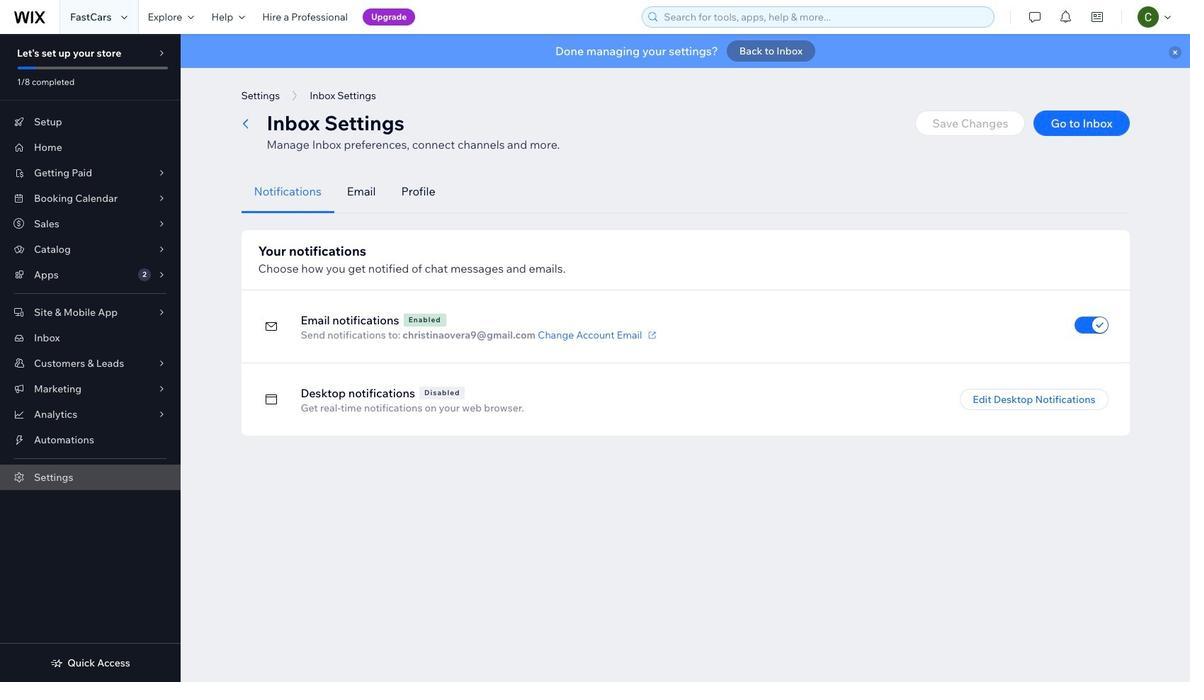 Task type: vqa. For each thing, say whether or not it's contained in the screenshot.
Online
no



Task type: describe. For each thing, give the bounding box(es) containing it.
sidebar element
[[0, 34, 181, 682]]

Search for tools, apps, help & more... field
[[660, 7, 990, 27]]



Task type: locate. For each thing, give the bounding box(es) containing it.
alert
[[181, 34, 1190, 68]]



